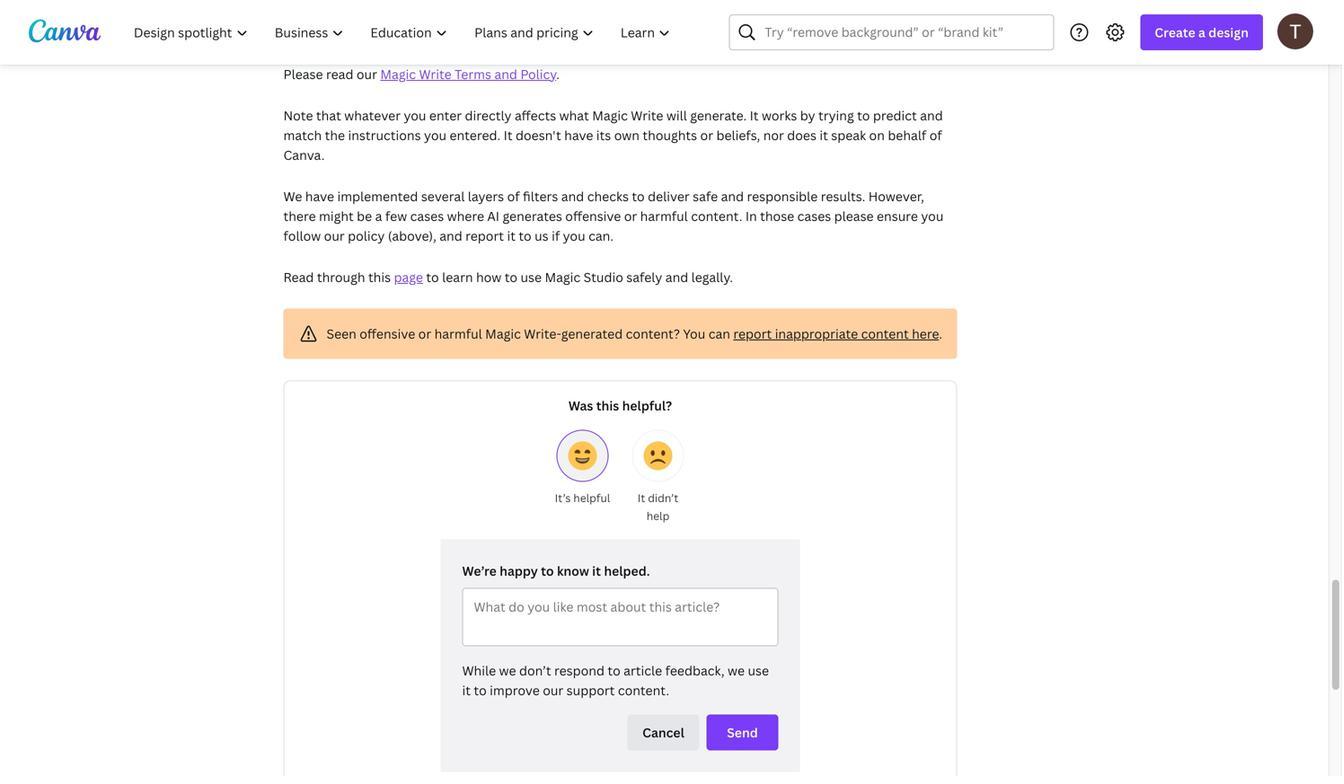 Task type: describe. For each thing, give the bounding box(es) containing it.
2 cases from the left
[[798, 207, 831, 225]]

0 horizontal spatial harmful
[[435, 325, 482, 342]]

please
[[284, 65, 323, 83]]

use for to
[[521, 269, 542, 286]]

0 horizontal spatial or
[[419, 325, 432, 342]]

safe
[[693, 188, 718, 205]]

to right checks
[[632, 188, 645, 205]]

our inside we have implemented several layers of filters and checks to deliver safe and responsible results. however, there might be a few cases where ai generates offensive or harmful content. in those cases please ensure you follow our policy (above), and report it to us if you can.
[[324, 227, 345, 244]]

design
[[1209, 24, 1249, 41]]

layers
[[468, 188, 504, 205]]

however,
[[869, 188, 925, 205]]

was
[[569, 397, 593, 414]]

to right page link
[[426, 269, 439, 286]]

please read our magic write terms and policy .
[[284, 65, 560, 83]]

it's
[[555, 491, 571, 505]]

improve
[[490, 682, 540, 699]]

read
[[326, 65, 354, 83]]

0 vertical spatial this
[[368, 269, 391, 286]]

results.
[[821, 188, 866, 205]]

by
[[801, 107, 816, 124]]

and right safely
[[666, 269, 689, 286]]

we
[[284, 188, 302, 205]]

harmful inside we have implemented several layers of filters and checks to deliver safe and responsible results. however, there might be a few cases where ai generates offensive or harmful content. in those cases please ensure you follow our policy (above), and report it to us if you can.
[[640, 207, 688, 225]]

several
[[421, 188, 465, 205]]

policy
[[348, 227, 385, 244]]

what
[[560, 107, 589, 124]]

in
[[746, 207, 757, 225]]

a inside we have implemented several layers of filters and checks to deliver safe and responsible results. however, there might be a few cases where ai generates offensive or harmful content. in those cases please ensure you follow our policy (above), and report it to us if you can.
[[375, 207, 382, 225]]

us
[[535, 227, 549, 244]]

policy
[[521, 65, 556, 83]]

to left the 'know'
[[541, 562, 554, 580]]

2 we from the left
[[728, 662, 745, 679]]

few
[[385, 207, 407, 225]]

magic left write-
[[485, 325, 521, 342]]

and left policy
[[495, 65, 518, 83]]

content?
[[626, 325, 680, 342]]

we have implemented several layers of filters and checks to deliver safe and responsible results. however, there might be a few cases where ai generates offensive or harmful content. in those cases please ensure you follow our policy (above), and report it to us if you can.
[[284, 188, 944, 244]]

safely
[[627, 269, 663, 286]]

we're happy to know it helped.
[[462, 562, 650, 580]]

directly
[[465, 107, 512, 124]]

or inside we have implemented several layers of filters and checks to deliver safe and responsible results. however, there might be a few cases where ai generates offensive or harmful content. in those cases please ensure you follow our policy (above), and report it to us if you can.
[[624, 207, 637, 225]]

its
[[597, 127, 611, 144]]

terms
[[455, 65, 492, 83]]

of inside note that whatever you enter directly affects what magic write will generate. it works by trying to predict and match the instructions you entered. it doesn't have its own thoughts or beliefs, nor does it speak on behalf of canva.
[[930, 127, 943, 144]]

instructions
[[348, 127, 421, 144]]

the
[[325, 127, 345, 144]]

generated
[[561, 325, 623, 342]]

read through this page to learn how to use magic studio safely and legally.
[[284, 269, 733, 286]]

inappropriate
[[775, 325, 858, 342]]

1 horizontal spatial our
[[357, 65, 377, 83]]

it inside it didn't help
[[638, 491, 646, 505]]

be
[[357, 207, 372, 225]]

magic inside note that whatever you enter directly affects what magic write will generate. it works by trying to predict and match the instructions you entered. it doesn't have its own thoughts or beliefs, nor does it speak on behalf of canva.
[[592, 107, 628, 124]]

might
[[319, 207, 354, 225]]

thoughts
[[643, 127, 697, 144]]

page
[[394, 269, 423, 286]]

was this helpful?
[[569, 397, 672, 414]]

note
[[284, 107, 313, 124]]

entered.
[[450, 127, 501, 144]]

1 cases from the left
[[410, 207, 444, 225]]

0 vertical spatial it
[[750, 107, 759, 124]]

terry turtle image
[[1278, 13, 1314, 49]]

can.
[[589, 227, 614, 244]]

deliver
[[648, 188, 690, 205]]

report inside we have implemented several layers of filters and checks to deliver safe and responsible results. however, there might be a few cases where ai generates offensive or harmful content. in those cases please ensure you follow our policy (above), and report it to us if you can.
[[466, 227, 504, 244]]

seen offensive or harmful magic write-generated content? you can report inappropriate content here .
[[327, 325, 943, 342]]

create a design button
[[1141, 14, 1264, 50]]

it's helpful
[[555, 491, 611, 505]]

1 vertical spatial report
[[734, 325, 772, 342]]

happy
[[500, 562, 538, 580]]

and right safe
[[721, 188, 744, 205]]

write inside note that whatever you enter directly affects what magic write will generate. it works by trying to predict and match the instructions you entered. it doesn't have its own thoughts or beliefs, nor does it speak on behalf of canva.
[[631, 107, 664, 124]]

helped.
[[604, 562, 650, 580]]

own
[[614, 127, 640, 144]]

while we don't respond to article feedback, we use it to improve our support content.
[[462, 662, 769, 699]]

content
[[861, 325, 909, 342]]

feedback,
[[666, 662, 725, 679]]

don't
[[519, 662, 551, 679]]

read
[[284, 269, 314, 286]]

learn
[[442, 269, 473, 286]]

0 horizontal spatial offensive
[[360, 325, 415, 342]]

it inside while we don't respond to article feedback, we use it to improve our support content.
[[462, 682, 471, 699]]

that
[[316, 107, 341, 124]]

legally.
[[692, 269, 733, 286]]

does
[[788, 127, 817, 144]]

page link
[[394, 269, 423, 286]]

create
[[1155, 24, 1196, 41]]

cancel
[[643, 724, 685, 741]]

it inside note that whatever you enter directly affects what magic write will generate. it works by trying to predict and match the instructions you entered. it doesn't have its own thoughts or beliefs, nor does it speak on behalf of canva.
[[820, 127, 828, 144]]

filters
[[523, 188, 558, 205]]

generates
[[503, 207, 562, 225]]

it right the 'know'
[[592, 562, 601, 580]]

send button
[[707, 715, 779, 751]]

trying
[[819, 107, 854, 124]]

match
[[284, 127, 322, 144]]

support
[[567, 682, 615, 699]]

there
[[284, 207, 316, 225]]

here
[[912, 325, 939, 342]]

through
[[317, 269, 365, 286]]

to left the us
[[519, 227, 532, 244]]

if
[[552, 227, 560, 244]]

content. inside while we don't respond to article feedback, we use it to improve our support content.
[[618, 682, 670, 699]]

and right filters
[[561, 188, 584, 205]]

1 horizontal spatial .
[[939, 325, 943, 342]]



Task type: locate. For each thing, give the bounding box(es) containing it.
1 vertical spatial it
[[504, 127, 513, 144]]

2 vertical spatial it
[[638, 491, 646, 505]]

2 horizontal spatial our
[[543, 682, 564, 699]]

magic up its
[[592, 107, 628, 124]]

use for we
[[748, 662, 769, 679]]

0 vertical spatial write
[[419, 65, 452, 83]]

1 horizontal spatial use
[[748, 662, 769, 679]]

1 horizontal spatial write
[[631, 107, 664, 124]]

have
[[565, 127, 593, 144], [305, 188, 334, 205]]

to right how
[[505, 269, 518, 286]]

this left page link
[[368, 269, 391, 286]]

0 vertical spatial use
[[521, 269, 542, 286]]

help
[[647, 509, 670, 523]]

to inside note that whatever you enter directly affects what magic write will generate. it works by trying to predict and match the instructions you entered. it doesn't have its own thoughts or beliefs, nor does it speak on behalf of canva.
[[857, 107, 870, 124]]

predict
[[873, 107, 917, 124]]

please
[[835, 207, 874, 225]]

can
[[709, 325, 731, 342]]

report
[[466, 227, 504, 244], [734, 325, 772, 342]]

write-
[[524, 325, 561, 342]]

0 horizontal spatial of
[[507, 188, 520, 205]]

implemented
[[337, 188, 418, 205]]

1 horizontal spatial a
[[1199, 24, 1206, 41]]

seen
[[327, 325, 357, 342]]

0 vertical spatial .
[[556, 65, 560, 83]]

where
[[447, 207, 484, 225]]

a inside dropdown button
[[1199, 24, 1206, 41]]

0 vertical spatial report
[[466, 227, 504, 244]]

1 vertical spatial this
[[596, 397, 619, 414]]

use
[[521, 269, 542, 286], [748, 662, 769, 679]]

harmful down deliver
[[640, 207, 688, 225]]

nor
[[764, 127, 784, 144]]

1 vertical spatial harmful
[[435, 325, 482, 342]]

have up might
[[305, 188, 334, 205]]

to left article
[[608, 662, 621, 679]]

0 horizontal spatial this
[[368, 269, 391, 286]]

offensive right seen
[[360, 325, 415, 342]]

0 horizontal spatial write
[[419, 65, 452, 83]]

1 horizontal spatial content.
[[691, 207, 743, 225]]

we
[[499, 662, 516, 679], [728, 662, 745, 679]]

it down the directly
[[504, 127, 513, 144]]

0 vertical spatial harmful
[[640, 207, 688, 225]]

harmful down learn
[[435, 325, 482, 342]]

note that whatever you enter directly affects what magic write will generate. it works by trying to predict and match the instructions you entered. it doesn't have its own thoughts or beliefs, nor does it speak on behalf of canva.
[[284, 107, 943, 163]]

1 horizontal spatial have
[[565, 127, 593, 144]]

0 horizontal spatial cases
[[410, 207, 444, 225]]

1 horizontal spatial this
[[596, 397, 619, 414]]

article
[[624, 662, 662, 679]]

😔 image
[[644, 442, 673, 470]]

our down don't
[[543, 682, 564, 699]]

2 vertical spatial our
[[543, 682, 564, 699]]

0 horizontal spatial use
[[521, 269, 542, 286]]

content. down article
[[618, 682, 670, 699]]

magic left studio
[[545, 269, 581, 286]]

our inside while we don't respond to article feedback, we use it to improve our support content.
[[543, 682, 564, 699]]

use right how
[[521, 269, 542, 286]]

1 vertical spatial have
[[305, 188, 334, 205]]

have down "what"
[[565, 127, 593, 144]]

1 we from the left
[[499, 662, 516, 679]]

ai
[[487, 207, 500, 225]]

responsible
[[747, 188, 818, 205]]

write left the terms
[[419, 65, 452, 83]]

0 horizontal spatial it
[[504, 127, 513, 144]]

offensive
[[566, 207, 621, 225], [360, 325, 415, 342]]

0 vertical spatial offensive
[[566, 207, 621, 225]]

how
[[476, 269, 502, 286]]

or down checks
[[624, 207, 637, 225]]

respond
[[554, 662, 605, 679]]

0 vertical spatial content.
[[691, 207, 743, 225]]

🙂 image
[[568, 442, 597, 470]]

it right does
[[820, 127, 828, 144]]

you left enter
[[404, 107, 426, 124]]

1 vertical spatial or
[[624, 207, 637, 225]]

it inside we have implemented several layers of filters and checks to deliver safe and responsible results. however, there might be a few cases where ai generates offensive or harmful content. in those cases please ensure you follow our policy (above), and report it to us if you can.
[[507, 227, 516, 244]]

and up behalf
[[920, 107, 943, 124]]

use inside while we don't respond to article feedback, we use it to improve our support content.
[[748, 662, 769, 679]]

it left "didn't"
[[638, 491, 646, 505]]

content.
[[691, 207, 743, 225], [618, 682, 670, 699]]

report right can
[[734, 325, 772, 342]]

cases down the results.
[[798, 207, 831, 225]]

1 vertical spatial our
[[324, 227, 345, 244]]

while
[[462, 662, 496, 679]]

you down enter
[[424, 127, 447, 144]]

of inside we have implemented several layers of filters and checks to deliver safe and responsible results. however, there might be a few cases where ai generates offensive or harmful content. in those cases please ensure you follow our policy (above), and report it to us if you can.
[[507, 188, 520, 205]]

0 horizontal spatial we
[[499, 662, 516, 679]]

cancel button
[[628, 715, 700, 751]]

checks
[[587, 188, 629, 205]]

cases up "(above),"
[[410, 207, 444, 225]]

studio
[[584, 269, 624, 286]]

offensive inside we have implemented several layers of filters and checks to deliver safe and responsible results. however, there might be a few cases where ai generates offensive or harmful content. in those cases please ensure you follow our policy (above), and report it to us if you can.
[[566, 207, 621, 225]]

on
[[870, 127, 885, 144]]

magic
[[380, 65, 416, 83], [592, 107, 628, 124], [545, 269, 581, 286], [485, 325, 521, 342]]

affects
[[515, 107, 556, 124]]

have inside we have implemented several layers of filters and checks to deliver safe and responsible results. however, there might be a few cases where ai generates offensive or harmful content. in those cases please ensure you follow our policy (above), and report it to us if you can.
[[305, 188, 334, 205]]

you
[[683, 325, 706, 342]]

it didn't help
[[638, 491, 679, 523]]

it down while on the left of the page
[[462, 682, 471, 699]]

1 horizontal spatial or
[[624, 207, 637, 225]]

ensure
[[877, 207, 918, 225]]

and inside note that whatever you enter directly affects what magic write will generate. it works by trying to predict and match the instructions you entered. it doesn't have its own thoughts or beliefs, nor does it speak on behalf of canva.
[[920, 107, 943, 124]]

1 horizontal spatial it
[[638, 491, 646, 505]]

our right read
[[357, 65, 377, 83]]

0 horizontal spatial content.
[[618, 682, 670, 699]]

send
[[727, 724, 758, 741]]

speak
[[832, 127, 866, 144]]

doesn't
[[516, 127, 561, 144]]

helpful?
[[622, 397, 672, 414]]

write up own
[[631, 107, 664, 124]]

a left design
[[1199, 24, 1206, 41]]

1 vertical spatial write
[[631, 107, 664, 124]]

canva.
[[284, 146, 325, 163]]

it down generates
[[507, 227, 516, 244]]

1 horizontal spatial offensive
[[566, 207, 621, 225]]

this right was
[[596, 397, 619, 414]]

enter
[[430, 107, 462, 124]]

0 vertical spatial our
[[357, 65, 377, 83]]

you right if
[[563, 227, 586, 244]]

0 horizontal spatial have
[[305, 188, 334, 205]]

What do you like most about this article? text field
[[463, 589, 778, 646]]

1 horizontal spatial report
[[734, 325, 772, 342]]

or down generate.
[[701, 127, 714, 144]]

you
[[404, 107, 426, 124], [424, 127, 447, 144], [922, 207, 944, 225], [563, 227, 586, 244]]

report down ai
[[466, 227, 504, 244]]

Try "remove background" or "brand kit" search field
[[765, 15, 1043, 49]]

it left works
[[750, 107, 759, 124]]

. up "what"
[[556, 65, 560, 83]]

a
[[1199, 24, 1206, 41], [375, 207, 382, 225]]

of
[[930, 127, 943, 144], [507, 188, 520, 205]]

or down page
[[419, 325, 432, 342]]

those
[[760, 207, 795, 225]]

(above),
[[388, 227, 437, 244]]

to
[[857, 107, 870, 124], [632, 188, 645, 205], [519, 227, 532, 244], [426, 269, 439, 286], [505, 269, 518, 286], [541, 562, 554, 580], [608, 662, 621, 679], [474, 682, 487, 699]]

will
[[667, 107, 687, 124]]

know
[[557, 562, 589, 580]]

cases
[[410, 207, 444, 225], [798, 207, 831, 225]]

our
[[357, 65, 377, 83], [324, 227, 345, 244], [543, 682, 564, 699]]

to up on at top
[[857, 107, 870, 124]]

content. inside we have implemented several layers of filters and checks to deliver safe and responsible results. however, there might be a few cases where ai generates offensive or harmful content. in those cases please ensure you follow our policy (above), and report it to us if you can.
[[691, 207, 743, 225]]

and down where
[[440, 227, 463, 244]]

we up 'improve'
[[499, 662, 516, 679]]

2 horizontal spatial it
[[750, 107, 759, 124]]

or inside note that whatever you enter directly affects what magic write will generate. it works by trying to predict and match the instructions you entered. it doesn't have its own thoughts or beliefs, nor does it speak on behalf of canva.
[[701, 127, 714, 144]]

0 horizontal spatial our
[[324, 227, 345, 244]]

1 horizontal spatial harmful
[[640, 207, 688, 225]]

our down might
[[324, 227, 345, 244]]

you right ensure in the top right of the page
[[922, 207, 944, 225]]

1 vertical spatial use
[[748, 662, 769, 679]]

top level navigation element
[[122, 14, 686, 50]]

of left filters
[[507, 188, 520, 205]]

0 vertical spatial of
[[930, 127, 943, 144]]

report inappropriate content here link
[[734, 325, 939, 342]]

. right content
[[939, 325, 943, 342]]

0 vertical spatial or
[[701, 127, 714, 144]]

of right behalf
[[930, 127, 943, 144]]

helpful
[[574, 491, 611, 505]]

magic down top level navigation element
[[380, 65, 416, 83]]

didn't
[[648, 491, 679, 505]]

1 horizontal spatial cases
[[798, 207, 831, 225]]

.
[[556, 65, 560, 83], [939, 325, 943, 342]]

1 vertical spatial offensive
[[360, 325, 415, 342]]

we right feedback, at the bottom
[[728, 662, 745, 679]]

0 horizontal spatial report
[[466, 227, 504, 244]]

1 vertical spatial of
[[507, 188, 520, 205]]

1 vertical spatial content.
[[618, 682, 670, 699]]

create a design
[[1155, 24, 1249, 41]]

to down while on the left of the page
[[474, 682, 487, 699]]

have inside note that whatever you enter directly affects what magic write will generate. it works by trying to predict and match the instructions you entered. it doesn't have its own thoughts or beliefs, nor does it speak on behalf of canva.
[[565, 127, 593, 144]]

0 horizontal spatial a
[[375, 207, 382, 225]]

content. down safe
[[691, 207, 743, 225]]

offensive up can.
[[566, 207, 621, 225]]

0 horizontal spatial .
[[556, 65, 560, 83]]

1 vertical spatial .
[[939, 325, 943, 342]]

2 horizontal spatial or
[[701, 127, 714, 144]]

0 vertical spatial have
[[565, 127, 593, 144]]

0 vertical spatial a
[[1199, 24, 1206, 41]]

generate.
[[690, 107, 747, 124]]

behalf
[[888, 127, 927, 144]]

1 horizontal spatial we
[[728, 662, 745, 679]]

1 vertical spatial a
[[375, 207, 382, 225]]

a right be
[[375, 207, 382, 225]]

1 horizontal spatial of
[[930, 127, 943, 144]]

magic write terms and policy link
[[380, 65, 556, 83]]

use right feedback, at the bottom
[[748, 662, 769, 679]]

whatever
[[344, 107, 401, 124]]

2 vertical spatial or
[[419, 325, 432, 342]]

and
[[495, 65, 518, 83], [920, 107, 943, 124], [561, 188, 584, 205], [721, 188, 744, 205], [440, 227, 463, 244], [666, 269, 689, 286]]

we're
[[462, 562, 497, 580]]



Task type: vqa. For each thing, say whether or not it's contained in the screenshot.
computer LINK
no



